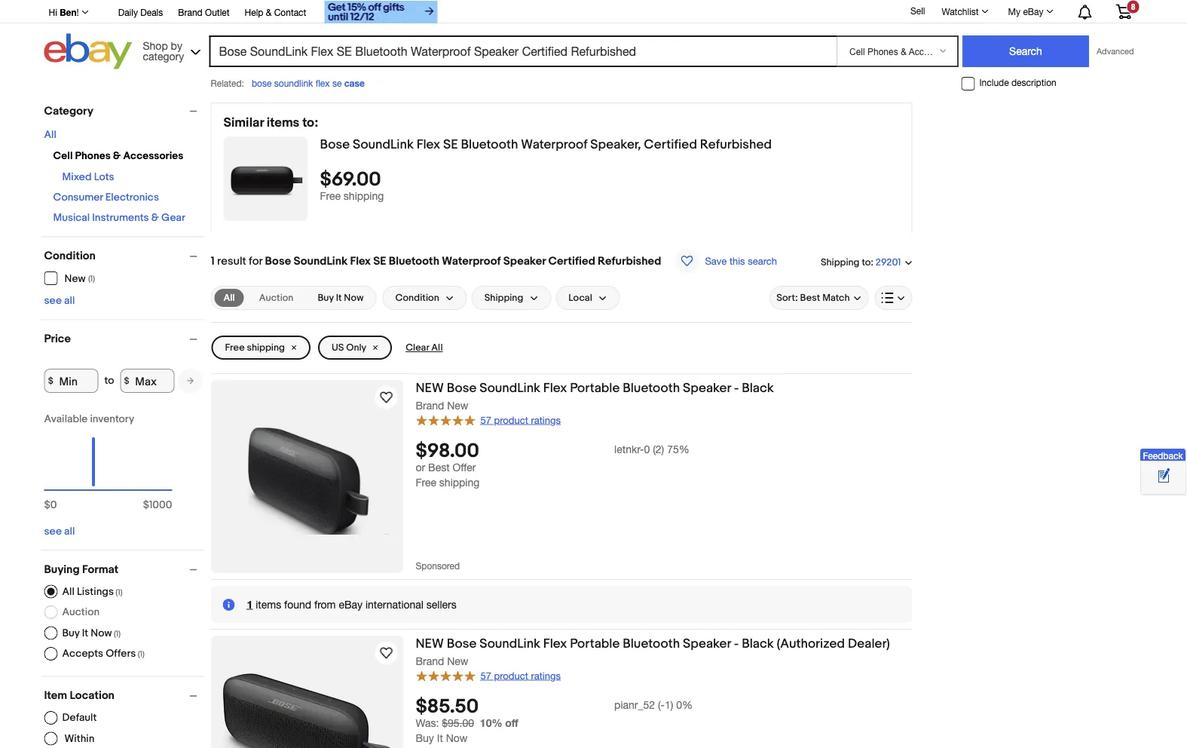 Task type: describe. For each thing, give the bounding box(es) containing it.
shipping inside 'letnkr-0 (2) 75% or best offer free shipping'
[[440, 476, 480, 489]]

letnkr-0 (2) 75% or best offer free shipping
[[416, 443, 690, 489]]

region containing 1
[[211, 586, 913, 623]]

gear
[[161, 212, 185, 224]]

All selected text field
[[224, 291, 235, 305]]

phones
[[75, 150, 111, 163]]

us only link
[[318, 336, 392, 360]]

ebay inside main content
[[339, 598, 363, 610]]

sellers
[[427, 598, 457, 610]]

item location
[[44, 689, 115, 702]]

none submit inside shop by category banner
[[963, 35, 1090, 67]]

advanced link
[[1090, 36, 1142, 66]]

inventory
[[90, 412, 134, 425]]

case
[[344, 78, 365, 88]]

item
[[44, 689, 67, 702]]

new bose soundlink flex portable bluetooth speaker - black heading
[[416, 380, 774, 396]]

from
[[314, 598, 336, 610]]

0 horizontal spatial auction
[[62, 606, 100, 619]]

all down the buying
[[62, 585, 75, 598]]

listings
[[77, 585, 114, 598]]

soundlink inside new bose soundlink flex portable bluetooth speaker - black (authorized dealer) brand new
[[480, 636, 541, 652]]

bose soundlink flex se bluetooth waterproof speaker, certified refurbished
[[320, 136, 772, 152]]

us only
[[332, 342, 367, 353]]

 (1) Items text field
[[112, 629, 121, 639]]

0 horizontal spatial se
[[373, 254, 386, 268]]

0 vertical spatial waterproof
[[521, 136, 588, 152]]

new inside new bose soundlink flex portable bluetooth speaker - black (authorized dealer) brand new
[[447, 655, 469, 667]]

available
[[44, 412, 88, 425]]

bose right for
[[265, 254, 291, 268]]

57 for $98.00
[[481, 414, 492, 426]]

Maximum Value in $ text field
[[120, 369, 174, 393]]

contact
[[274, 7, 306, 17]]

1 vertical spatial shipping
[[247, 342, 285, 353]]

similar
[[224, 115, 264, 131]]

help & contact link
[[245, 5, 306, 21]]

help
[[245, 7, 263, 17]]

or
[[416, 461, 425, 474]]

1)
[[665, 698, 674, 711]]

8 link
[[1107, 0, 1141, 22]]

$ up the buying
[[44, 498, 50, 511]]

8
[[1131, 2, 1136, 11]]

0 horizontal spatial refurbished
[[598, 254, 662, 268]]

daily
[[118, 7, 138, 17]]

$ up the "inventory"
[[124, 375, 129, 386]]

1 for 1 items found from ebay international sellers
[[247, 598, 253, 610]]

price
[[44, 332, 71, 346]]

musical instruments & gear link
[[53, 212, 185, 224]]

$ up available
[[48, 375, 53, 386]]

available inventory
[[44, 412, 134, 425]]

!
[[77, 7, 79, 17]]

0%
[[677, 698, 693, 711]]

all inside 'link'
[[432, 342, 443, 353]]

bose inside new bose soundlink flex portable bluetooth speaker - black (authorized dealer) brand new
[[447, 636, 477, 652]]

was:
[[416, 717, 439, 729]]

$ 1000
[[143, 498, 172, 511]]

pianr_52 (-1) 0% was: $95.00 10% off buy it now
[[416, 698, 693, 744]]

account navigation
[[40, 0, 1144, 25]]

1 vertical spatial condition button
[[383, 286, 467, 310]]

condition for the condition dropdown button to the left
[[44, 249, 96, 263]]

se
[[332, 78, 342, 88]]

brand outlet
[[178, 7, 230, 17]]

buying format
[[44, 563, 119, 576]]

all down result
[[224, 292, 235, 304]]

0 horizontal spatial certified
[[549, 254, 596, 268]]

condition for bottommost the condition dropdown button
[[395, 292, 439, 304]]

bluetooth inside new bose soundlink flex portable bluetooth speaker - black (authorized dealer) brand new
[[623, 636, 680, 652]]

match
[[823, 292, 850, 304]]

new bose soundlink flex portable bluetooth speaker - black link
[[416, 380, 913, 399]]

$ up buying format dropdown button
[[143, 498, 149, 511]]

all for price
[[64, 525, 75, 538]]

us
[[332, 342, 344, 353]]

clear
[[406, 342, 429, 353]]

speaker for $85.50
[[683, 636, 731, 652]]

1 horizontal spatial all link
[[215, 289, 244, 307]]

cell phones & accessories
[[53, 150, 183, 163]]

all for condition
[[64, 294, 75, 307]]

off
[[505, 717, 519, 729]]

0 vertical spatial new
[[64, 273, 86, 285]]

(1) inside 'all listings (1)'
[[116, 587, 123, 597]]

free inside 'letnkr-0 (2) 75% or best offer free shipping'
[[416, 476, 437, 489]]

advanced
[[1097, 46, 1135, 56]]

0 vertical spatial speaker
[[503, 254, 546, 268]]

listing options selector. list view selected. image
[[882, 292, 906, 304]]

black for $85.50
[[742, 636, 774, 652]]

this
[[730, 255, 745, 267]]

0 horizontal spatial condition button
[[44, 249, 204, 263]]

1 items found from ebay international sellers
[[247, 598, 457, 610]]

see for condition
[[44, 294, 62, 307]]

watch new bose soundlink flex portable bluetooth speaker - black image
[[377, 388, 396, 406]]

sort: best match button
[[770, 286, 869, 310]]

bose
[[252, 78, 272, 88]]

29201
[[876, 257, 902, 268]]

new bose soundlink flex portable bluetooth speaker - black (authorized dealer) heading
[[416, 636, 891, 652]]

sort: best match
[[777, 292, 850, 304]]

best inside dropdown button
[[801, 292, 821, 304]]

only
[[346, 342, 367, 353]]

international
[[366, 598, 424, 610]]

57 product ratings link for $85.50
[[416, 669, 561, 682]]

buy for buy it now
[[318, 292, 334, 304]]

help & contact
[[245, 7, 306, 17]]

product for $85.50
[[494, 670, 528, 681]]

- for $98.00
[[734, 380, 739, 396]]

buy for buy it now (1)
[[62, 626, 80, 639]]

auction inside main content
[[259, 292, 294, 304]]

1 result for bose soundlink flex se bluetooth waterproof speaker certified refurbished
[[211, 254, 662, 268]]

it for buy it now (1)
[[82, 626, 88, 639]]

it inside pianr_52 (-1) 0% was: $95.00 10% off buy it now
[[437, 732, 443, 744]]

new inside 'new bose soundlink flex portable bluetooth speaker - black brand new'
[[447, 399, 469, 411]]

$69.00 free shipping
[[320, 168, 384, 202]]

(1) inside accepts offers (1)
[[138, 649, 145, 659]]

include
[[980, 77, 1009, 88]]

lots
[[94, 171, 114, 184]]

default link
[[44, 711, 97, 725]]

save this search
[[705, 255, 777, 267]]

sell link
[[904, 5, 932, 16]]

57 product ratings link for $98.00
[[416, 413, 561, 426]]

speaker for $98.00
[[683, 380, 731, 396]]

new bose soundlink flex portable bluetooth speaker - black image
[[211, 418, 404, 535]]

instruments
[[92, 212, 149, 224]]

it for buy it now
[[336, 292, 342, 304]]

mixed lots link
[[62, 171, 114, 184]]

search
[[748, 255, 777, 267]]

free inside 'free shipping' link
[[225, 342, 245, 353]]

item location button
[[44, 689, 204, 702]]

category button
[[44, 104, 204, 118]]

shipping button
[[472, 286, 551, 310]]

1 horizontal spatial refurbished
[[700, 136, 772, 152]]

bose soundlink flex se bluetooth waterproof speaker, certified refurbished heading
[[320, 136, 772, 152]]

musical
[[53, 212, 90, 224]]

hi ben !
[[49, 7, 79, 17]]

my ebay
[[1009, 6, 1044, 17]]

see all button for condition
[[44, 294, 75, 307]]

portable for $85.50
[[570, 636, 620, 652]]

0 for $
[[50, 498, 57, 511]]

format
[[82, 563, 119, 576]]

location
[[70, 689, 115, 702]]

buying format button
[[44, 563, 204, 576]]

best inside 'letnkr-0 (2) 75% or best offer free shipping'
[[428, 461, 450, 474]]

1 vertical spatial to
[[104, 374, 114, 387]]

free shipping
[[225, 342, 285, 353]]

$ 0
[[44, 498, 57, 511]]

& inside account navigation
[[266, 7, 272, 17]]

1 vertical spatial waterproof
[[442, 254, 501, 268]]



Task type: locate. For each thing, give the bounding box(es) containing it.
auction link
[[250, 289, 303, 307]]

0 vertical spatial free
[[320, 190, 341, 202]]

 (1) items text field for offers
[[136, 649, 145, 659]]

product up off
[[494, 670, 528, 681]]

1 horizontal spatial it
[[336, 292, 342, 304]]

items right 1 link
[[256, 598, 281, 610]]

57 for $85.50
[[481, 670, 492, 681]]

2 see from the top
[[44, 525, 62, 538]]

1 all from the top
[[64, 294, 75, 307]]

2 horizontal spatial &
[[266, 7, 272, 17]]

2 57 product ratings from the top
[[481, 670, 561, 681]]

1 horizontal spatial condition
[[395, 292, 439, 304]]

shop
[[143, 39, 168, 52]]

2 vertical spatial new
[[447, 655, 469, 667]]

see all button for price
[[44, 525, 75, 538]]

0
[[644, 443, 650, 455], [50, 498, 57, 511]]

ratings for $98.00
[[531, 414, 561, 426]]

1 left 'found'
[[247, 598, 253, 610]]

2 57 from the top
[[481, 670, 492, 681]]

$98.00
[[416, 440, 479, 463]]

free right bose soundlink flex se bluetooth waterproof speaker, certified refurbished image
[[320, 190, 341, 202]]

category
[[143, 50, 184, 62]]

speaker inside new bose soundlink flex portable bluetooth speaker - black (authorized dealer) brand new
[[683, 636, 731, 652]]

new bose soundlink flex portable bluetooth speaker - black (authorized dealer) link
[[416, 636, 913, 654]]

flex inside 'new bose soundlink flex portable bluetooth speaker - black brand new'
[[544, 380, 567, 396]]

57 product ratings up 'letnkr-0 (2) 75% or best offer free shipping'
[[481, 414, 561, 426]]

1 horizontal spatial auction
[[259, 292, 294, 304]]

bluetooth inside 'new bose soundlink flex portable bluetooth speaker - black brand new'
[[623, 380, 680, 396]]

shop by category banner
[[40, 0, 1144, 73]]

0 horizontal spatial 0
[[50, 498, 57, 511]]

0 vertical spatial ratings
[[531, 414, 561, 426]]

now inside pianr_52 (-1) 0% was: $95.00 10% off buy it now
[[446, 732, 468, 744]]

0 up the buying
[[50, 498, 57, 511]]

2 - from the top
[[734, 636, 739, 652]]

all right clear
[[432, 342, 443, 353]]

auction
[[259, 292, 294, 304], [62, 606, 100, 619]]

0 horizontal spatial 1
[[211, 254, 215, 268]]

0 left (2)
[[644, 443, 650, 455]]

all link
[[44, 129, 57, 141], [215, 289, 244, 307]]

all link up cell
[[44, 129, 57, 141]]

see
[[44, 294, 62, 307], [44, 525, 62, 538]]

shipping for shipping
[[485, 292, 524, 304]]

57 product ratings for $85.50
[[481, 670, 561, 681]]

1 horizontal spatial best
[[801, 292, 821, 304]]

condition button down the 1 result for bose soundlink flex se bluetooth waterproof speaker certified refurbished
[[383, 286, 467, 310]]

bose inside 'new bose soundlink flex portable bluetooth speaker - black brand new'
[[447, 380, 477, 396]]

similar items to:
[[224, 115, 319, 131]]

brand left outlet
[[178, 7, 203, 17]]

2 horizontal spatial it
[[437, 732, 443, 744]]

sort:
[[777, 292, 798, 304]]

now for buy it now (1)
[[91, 626, 112, 639]]

main content
[[211, 97, 913, 748]]

it up "us"
[[336, 292, 342, 304]]

shipping inside $69.00 free shipping
[[344, 190, 384, 202]]

new for $85.50
[[416, 636, 444, 652]]

0 vertical spatial see
[[44, 294, 62, 307]]

get an extra 15% off image
[[325, 1, 438, 23]]

free
[[320, 190, 341, 202], [225, 342, 245, 353], [416, 476, 437, 489]]

- inside 'new bose soundlink flex portable bluetooth speaker - black brand new'
[[734, 380, 739, 396]]

condition button down instruments on the left top of the page
[[44, 249, 204, 263]]

see down $ 0
[[44, 525, 62, 538]]

1 57 from the top
[[481, 414, 492, 426]]

watchlist
[[942, 6, 979, 17]]

57 product ratings link up 10%
[[416, 669, 561, 682]]

mixed lots
[[62, 171, 114, 184]]

1 vertical spatial 1
[[247, 598, 253, 610]]

0 vertical spatial buy
[[318, 292, 334, 304]]

0 vertical spatial brand
[[178, 7, 203, 17]]

local
[[569, 292, 593, 304]]

0 vertical spatial 57 product ratings link
[[416, 413, 561, 426]]

watch new bose soundlink flex portable bluetooth speaker - black (authorized dealer) image
[[377, 644, 396, 662]]

accessories
[[123, 150, 183, 163]]

0 vertical spatial -
[[734, 380, 739, 396]]

2 black from the top
[[742, 636, 774, 652]]

2 vertical spatial it
[[437, 732, 443, 744]]

new down sellers
[[416, 636, 444, 652]]

1 vertical spatial new
[[447, 399, 469, 411]]

speaker up 75%
[[683, 380, 731, 396]]

new bose soundlink flex portable bluetooth speaker - black (authorized dealer) image
[[222, 673, 392, 748]]

auction up buy it now (1)
[[62, 606, 100, 619]]

bluetooth inside bose soundlink flex se bluetooth waterproof speaker, certified refurbished link
[[461, 136, 518, 152]]

now up us only link in the left top of the page
[[344, 292, 364, 304]]

1 horizontal spatial ebay
[[1024, 6, 1044, 17]]

speaker up 0% on the bottom right of page
[[683, 636, 731, 652]]

to right 'minimum value in $' text field
[[104, 374, 114, 387]]

2 vertical spatial free
[[416, 476, 437, 489]]

bose down clear all 'link'
[[447, 380, 477, 396]]

- for $85.50
[[734, 636, 739, 652]]

bose soundlink flex se bluetooth waterproof speaker, certified refurbished link
[[320, 136, 900, 155]]

new
[[416, 380, 444, 396], [416, 636, 444, 652]]

clear all
[[406, 342, 443, 353]]

brand right watch new bose soundlink flex portable bluetooth speaker - black icon
[[416, 399, 444, 411]]

see all button down new (1)
[[44, 294, 75, 307]]

items for to:
[[267, 115, 300, 131]]

- inside new bose soundlink flex portable bluetooth speaker - black (authorized dealer) brand new
[[734, 636, 739, 652]]

consumer electronics musical instruments & gear
[[53, 191, 185, 224]]

my ebay link
[[1000, 2, 1061, 20]]

portable inside 'new bose soundlink flex portable bluetooth speaker - black brand new'
[[570, 380, 620, 396]]

1 horizontal spatial to
[[862, 256, 871, 268]]

see all down $ 0
[[44, 525, 75, 538]]

1 vertical spatial condition
[[395, 292, 439, 304]]

shipping for shipping to : 29201
[[821, 256, 860, 268]]

new inside 'new bose soundlink flex portable bluetooth speaker - black brand new'
[[416, 380, 444, 396]]

& inside consumer electronics musical instruments & gear
[[151, 212, 159, 224]]

buy inside buy it now link
[[318, 292, 334, 304]]

buy it now (1)
[[62, 626, 121, 639]]

best right or
[[428, 461, 450, 474]]

1 vertical spatial see
[[44, 525, 62, 538]]

new up $98.00
[[447, 399, 469, 411]]

it down was: at the left bottom of the page
[[437, 732, 443, 744]]

ebay right from
[[339, 598, 363, 610]]

accepts offers (1)
[[62, 647, 145, 660]]

ebay right my
[[1024, 6, 1044, 17]]

soundlink inside 'new bose soundlink flex portable bluetooth speaker - black brand new'
[[480, 380, 541, 396]]

0 vertical spatial refurbished
[[700, 136, 772, 152]]

pianr_52
[[615, 698, 655, 711]]

(-
[[658, 698, 665, 711]]

1 vertical spatial product
[[494, 670, 528, 681]]

dealer)
[[848, 636, 891, 652]]

waterproof left "speaker,"
[[521, 136, 588, 152]]

items for found
[[256, 598, 281, 610]]

main content containing $69.00
[[211, 97, 913, 748]]

1 vertical spatial brand
[[416, 399, 444, 411]]

1 vertical spatial ebay
[[339, 598, 363, 610]]

0 horizontal spatial shipping
[[485, 292, 524, 304]]

buy it now link
[[309, 289, 373, 307]]

1 see all button from the top
[[44, 294, 75, 307]]

soundlink
[[274, 78, 313, 88]]

shipping inside shipping to : 29201
[[821, 256, 860, 268]]

new (1)
[[64, 273, 95, 285]]

2 portable from the top
[[570, 636, 620, 652]]

0 for letnkr-
[[644, 443, 650, 455]]

 (1) items text field down buying format dropdown button
[[114, 587, 123, 597]]

all down new (1)
[[64, 294, 75, 307]]

product for $98.00
[[494, 414, 528, 426]]

shipping inside shipping "dropdown button"
[[485, 292, 524, 304]]

items left to:
[[267, 115, 300, 131]]

& right phones
[[113, 150, 121, 163]]

portable up letnkr-
[[570, 380, 620, 396]]

1 horizontal spatial free
[[320, 190, 341, 202]]

2 horizontal spatial shipping
[[440, 476, 480, 489]]

all
[[44, 129, 57, 141], [224, 292, 235, 304], [432, 342, 443, 353], [62, 585, 75, 598]]

now down $95.00 on the bottom of page
[[446, 732, 468, 744]]

 (1) items text field up item location dropdown button
[[136, 649, 145, 659]]

1 see from the top
[[44, 294, 62, 307]]

2 vertical spatial speaker
[[683, 636, 731, 652]]

0 vertical spatial shipping
[[821, 256, 860, 268]]

1 vertical spatial best
[[428, 461, 450, 474]]

brand right the watch new bose soundlink flex portable bluetooth speaker - black (authorized dealer) "icon"
[[416, 655, 444, 667]]

0 inside 'letnkr-0 (2) 75% or best offer free shipping'
[[644, 443, 650, 455]]

outlet
[[205, 7, 230, 17]]

black for $98.00
[[742, 380, 774, 396]]

1 vertical spatial 0
[[50, 498, 57, 511]]

1
[[211, 254, 215, 268], [247, 598, 253, 610]]

black inside new bose soundlink flex portable bluetooth speaker - black (authorized dealer) brand new
[[742, 636, 774, 652]]

75%
[[667, 443, 690, 455]]

(1) inside new (1)
[[88, 274, 95, 284]]

by
[[171, 39, 182, 52]]

category
[[44, 104, 93, 118]]

1 vertical spatial refurbished
[[598, 254, 662, 268]]

0 horizontal spatial best
[[428, 461, 450, 474]]

0 vertical spatial best
[[801, 292, 821, 304]]

now up accepts offers (1)
[[91, 626, 112, 639]]

flex inside new bose soundlink flex portable bluetooth speaker - black (authorized dealer) brand new
[[544, 636, 567, 652]]

1000
[[149, 498, 172, 511]]

(1) down musical
[[88, 274, 95, 284]]

see up price
[[44, 294, 62, 307]]

region
[[211, 586, 913, 623]]

mixed
[[62, 171, 92, 184]]

see all button
[[44, 294, 75, 307], [44, 525, 75, 538]]

2 new from the top
[[416, 636, 444, 652]]

brand inside 'new bose soundlink flex portable bluetooth speaker - black brand new'
[[416, 399, 444, 411]]

1 vertical spatial auction
[[62, 606, 100, 619]]

(2)
[[653, 443, 665, 455]]

0 horizontal spatial condition
[[44, 249, 96, 263]]

new down musical
[[64, 273, 86, 285]]

1 vertical spatial free
[[225, 342, 245, 353]]

it
[[336, 292, 342, 304], [82, 626, 88, 639], [437, 732, 443, 744]]

(1)
[[88, 274, 95, 284], [116, 587, 123, 597], [114, 629, 121, 639], [138, 649, 145, 659]]

& left gear
[[151, 212, 159, 224]]

 (1) Items text field
[[114, 587, 123, 597], [136, 649, 145, 659]]

2 vertical spatial buy
[[416, 732, 434, 744]]

& right help
[[266, 7, 272, 17]]

portable
[[570, 380, 620, 396], [570, 636, 620, 652]]

2 vertical spatial brand
[[416, 655, 444, 667]]

to
[[862, 256, 871, 268], [104, 374, 114, 387]]

1 57 product ratings link from the top
[[416, 413, 561, 426]]

se
[[443, 136, 458, 152], [373, 254, 386, 268]]

1 vertical spatial it
[[82, 626, 88, 639]]

shipping to : 29201
[[821, 256, 902, 268]]

1 vertical spatial see all button
[[44, 525, 75, 538]]

1 left result
[[211, 254, 215, 268]]

0 vertical spatial portable
[[570, 380, 620, 396]]

0 vertical spatial items
[[267, 115, 300, 131]]

daily deals link
[[118, 5, 163, 21]]

shipping
[[344, 190, 384, 202], [247, 342, 285, 353], [440, 476, 480, 489]]

ebay inside account navigation
[[1024, 6, 1044, 17]]

local button
[[556, 286, 620, 310]]

2 all from the top
[[64, 525, 75, 538]]

free down the all selected text field
[[225, 342, 245, 353]]

0 vertical spatial 1
[[211, 254, 215, 268]]

0 vertical spatial black
[[742, 380, 774, 396]]

0 vertical spatial se
[[443, 136, 458, 152]]

0 vertical spatial shipping
[[344, 190, 384, 202]]

0 horizontal spatial now
[[91, 626, 112, 639]]

0 horizontal spatial all link
[[44, 129, 57, 141]]

all link down result
[[215, 289, 244, 307]]

1 horizontal spatial  (1) items text field
[[136, 649, 145, 659]]

free down or
[[416, 476, 437, 489]]

1 - from the top
[[734, 380, 739, 396]]

ratings up pianr_52 (-1) 0% was: $95.00 10% off buy it now
[[531, 670, 561, 681]]

0 vertical spatial product
[[494, 414, 528, 426]]

1 horizontal spatial shipping
[[344, 190, 384, 202]]

waterproof
[[521, 136, 588, 152], [442, 254, 501, 268]]

1 horizontal spatial &
[[151, 212, 159, 224]]

2 vertical spatial shipping
[[440, 476, 480, 489]]

0 vertical spatial &
[[266, 7, 272, 17]]

default
[[62, 711, 97, 724]]

now for buy it now
[[344, 292, 364, 304]]

0 vertical spatial to
[[862, 256, 871, 268]]

description
[[1012, 77, 1057, 88]]

0 horizontal spatial &
[[113, 150, 121, 163]]

see all for condition
[[44, 294, 75, 307]]

new up $85.50
[[447, 655, 469, 667]]

0 vertical spatial new
[[416, 380, 444, 396]]

buy right auction link
[[318, 292, 334, 304]]

clear all link
[[400, 336, 449, 360]]

1 vertical spatial shipping
[[485, 292, 524, 304]]

flex
[[417, 136, 440, 152], [350, 254, 371, 268], [544, 380, 567, 396], [544, 636, 567, 652]]

to left 29201
[[862, 256, 871, 268]]

1 horizontal spatial waterproof
[[521, 136, 588, 152]]

condition inside dropdown button
[[395, 292, 439, 304]]

Search for anything text field
[[212, 37, 834, 66]]

portable up pianr_52
[[570, 636, 620, 652]]

see all down new (1)
[[44, 294, 75, 307]]

1 vertical spatial portable
[[570, 636, 620, 652]]

product up 'letnkr-0 (2) 75% or best offer free shipping'
[[494, 414, 528, 426]]

1 vertical spatial  (1) items text field
[[136, 649, 145, 659]]

0 vertical spatial see all button
[[44, 294, 75, 307]]

consumer electronics link
[[53, 191, 159, 204]]

2 ratings from the top
[[531, 670, 561, 681]]

:
[[871, 256, 874, 268]]

1 57 product ratings from the top
[[481, 414, 561, 426]]

it up accepts
[[82, 626, 88, 639]]

all up cell
[[44, 129, 57, 141]]

None submit
[[963, 35, 1090, 67]]

all
[[64, 294, 75, 307], [64, 525, 75, 538]]

1 black from the top
[[742, 380, 774, 396]]

10%
[[480, 717, 503, 729]]

see for price
[[44, 525, 62, 538]]

0 inside graph of available inventory between $0 and $1000+ image
[[50, 498, 57, 511]]

offer
[[453, 461, 476, 474]]

1 portable from the top
[[570, 380, 620, 396]]

0 horizontal spatial ebay
[[339, 598, 363, 610]]

1 link
[[247, 598, 253, 610]]

1 vertical spatial new
[[416, 636, 444, 652]]

ratings for $85.50
[[531, 670, 561, 681]]

brand inside brand outlet link
[[178, 7, 203, 17]]

2 horizontal spatial now
[[446, 732, 468, 744]]

condition up new (1)
[[44, 249, 96, 263]]

cell
[[53, 150, 73, 163]]

57 product ratings link up $98.00
[[416, 413, 561, 426]]

bose
[[320, 136, 350, 152], [265, 254, 291, 268], [447, 380, 477, 396], [447, 636, 477, 652]]

(1) up offers
[[114, 629, 121, 639]]

shop by category button
[[136, 34, 204, 66]]

0 vertical spatial condition
[[44, 249, 96, 263]]

brand inside new bose soundlink flex portable bluetooth speaker - black (authorized dealer) brand new
[[416, 655, 444, 667]]

include description
[[980, 77, 1057, 88]]

0 vertical spatial 57
[[481, 414, 492, 426]]

save this search button
[[671, 248, 782, 274]]

portable inside new bose soundlink flex portable bluetooth speaker - black (authorized dealer) brand new
[[570, 636, 620, 652]]

0 vertical spatial it
[[336, 292, 342, 304]]

0 horizontal spatial buy
[[62, 626, 80, 639]]

waterproof up shipping "dropdown button"
[[442, 254, 501, 268]]

0 horizontal spatial to
[[104, 374, 114, 387]]

portable for $98.00
[[570, 380, 620, 396]]

flex
[[316, 78, 330, 88]]

accepts
[[62, 647, 103, 660]]

speaker up shipping "dropdown button"
[[503, 254, 546, 268]]

(1) inside buy it now (1)
[[114, 629, 121, 639]]

new for $98.00
[[416, 380, 444, 396]]

ratings up 'letnkr-0 (2) 75% or best offer free shipping'
[[531, 414, 561, 426]]

0 vertical spatial all link
[[44, 129, 57, 141]]

see all button down $ 0
[[44, 525, 75, 538]]

1 product from the top
[[494, 414, 528, 426]]

Minimum Value in $ text field
[[44, 369, 98, 393]]

1 horizontal spatial se
[[443, 136, 458, 152]]

57 product ratings up off
[[481, 670, 561, 681]]

1 see all from the top
[[44, 294, 75, 307]]

buy down was: at the left bottom of the page
[[416, 732, 434, 744]]

2 horizontal spatial buy
[[416, 732, 434, 744]]

(authorized
[[777, 636, 845, 652]]

bose down sellers
[[447, 636, 477, 652]]

1 vertical spatial black
[[742, 636, 774, 652]]

graph of available inventory between $0 and $1000+ image
[[44, 412, 172, 519]]

1 for 1 result for bose soundlink flex se bluetooth waterproof speaker certified refurbished
[[211, 254, 215, 268]]

see all for price
[[44, 525, 75, 538]]

black inside 'new bose soundlink flex portable bluetooth speaker - black brand new'
[[742, 380, 774, 396]]

bose up $69.00
[[320, 136, 350, 152]]

auction down for
[[259, 292, 294, 304]]

1 new from the top
[[416, 380, 444, 396]]

0 horizontal spatial free
[[225, 342, 245, 353]]

(1) right offers
[[138, 649, 145, 659]]

ben
[[60, 7, 77, 17]]

2 see all button from the top
[[44, 525, 75, 538]]

bose soundlink flex se bluetooth waterproof speaker, certified refurbished image
[[224, 147, 308, 210]]

2 57 product ratings link from the top
[[416, 669, 561, 682]]

certified up local
[[549, 254, 596, 268]]

free inside $69.00 free shipping
[[320, 190, 341, 202]]

found
[[284, 598, 312, 610]]

(1) down buying format dropdown button
[[116, 587, 123, 597]]

1 vertical spatial buy
[[62, 626, 80, 639]]

all up the buying
[[64, 525, 75, 538]]

buy inside pianr_52 (-1) 0% was: $95.00 10% off buy it now
[[416, 732, 434, 744]]

57 product ratings for $98.00
[[481, 414, 561, 426]]

new down the clear all
[[416, 380, 444, 396]]

0 horizontal spatial waterproof
[[442, 254, 501, 268]]

brand
[[178, 7, 203, 17], [416, 399, 444, 411], [416, 655, 444, 667]]

1 vertical spatial speaker
[[683, 380, 731, 396]]

1 vertical spatial all link
[[215, 289, 244, 307]]

1 vertical spatial items
[[256, 598, 281, 610]]

consumer
[[53, 191, 103, 204]]

condition button
[[44, 249, 204, 263], [383, 286, 467, 310]]

buy up accepts
[[62, 626, 80, 639]]

condition down the 1 result for bose soundlink flex se bluetooth waterproof speaker certified refurbished
[[395, 292, 439, 304]]

best right sort: on the right top of page
[[801, 292, 821, 304]]

0 vertical spatial ebay
[[1024, 6, 1044, 17]]

new inside new bose soundlink flex portable bluetooth speaker - black (authorized dealer) brand new
[[416, 636, 444, 652]]

certified right "speaker,"
[[644, 136, 697, 152]]

0 vertical spatial certified
[[644, 136, 697, 152]]

for
[[249, 254, 263, 268]]

new bose soundlink flex portable bluetooth speaker - black (authorized dealer) brand new
[[416, 636, 891, 667]]

buying
[[44, 563, 80, 576]]

2 vertical spatial now
[[446, 732, 468, 744]]

speaker inside 'new bose soundlink flex portable bluetooth speaker - black brand new'
[[683, 380, 731, 396]]

1 vertical spatial -
[[734, 636, 739, 652]]

2 see all from the top
[[44, 525, 75, 538]]

to inside shipping to : 29201
[[862, 256, 871, 268]]

1 ratings from the top
[[531, 414, 561, 426]]

 (1) items text field for listings
[[114, 587, 123, 597]]

1 horizontal spatial condition button
[[383, 286, 467, 310]]

2 product from the top
[[494, 670, 528, 681]]

bluetooth
[[461, 136, 518, 152], [389, 254, 440, 268], [623, 380, 680, 396], [623, 636, 680, 652]]

0 vertical spatial 57 product ratings
[[481, 414, 561, 426]]

1 vertical spatial 57 product ratings link
[[416, 669, 561, 682]]



Task type: vqa. For each thing, say whether or not it's contained in the screenshot.
the bottommost present
no



